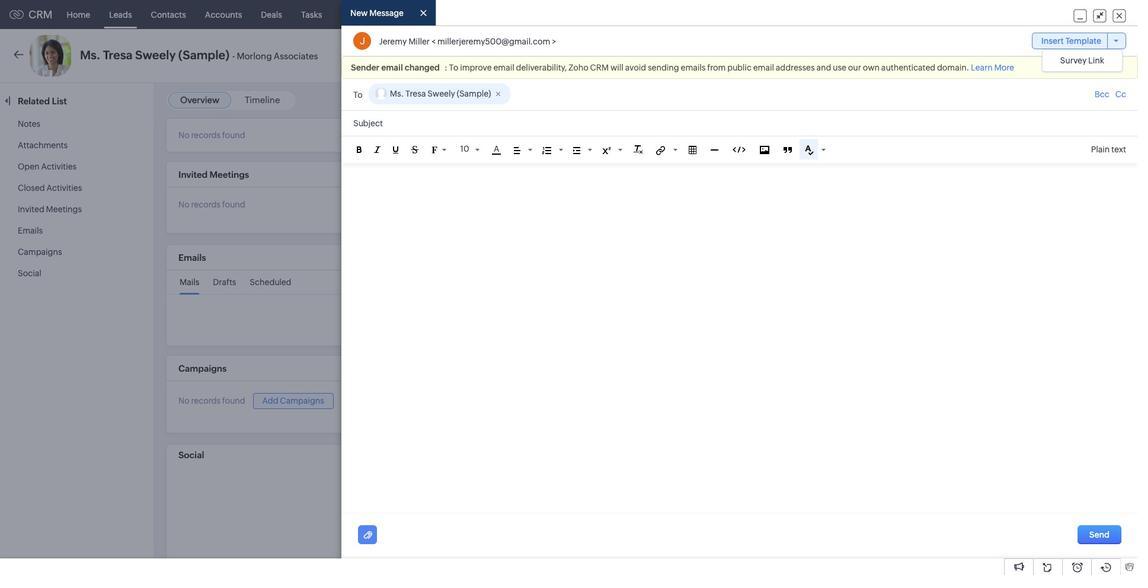 Task type: vqa. For each thing, say whether or not it's contained in the screenshot.
the Calls link
yes



Task type: describe. For each thing, give the bounding box(es) containing it.
new
[[350, 9, 368, 18]]

scheduled
[[250, 278, 291, 287]]

1 records from the top
[[191, 130, 221, 140]]

0 horizontal spatial invited
[[18, 205, 44, 214]]

spell check image
[[806, 145, 815, 155]]

accounts
[[205, 10, 242, 19]]

plain text
[[1092, 145, 1127, 154]]

convert
[[955, 51, 987, 60]]

10 link
[[459, 143, 480, 156]]

calls
[[396, 10, 415, 19]]

3 no records found from the top
[[178, 396, 245, 406]]

3 no from the top
[[178, 396, 190, 406]]

2 records from the top
[[191, 200, 221, 209]]

insert template button
[[1032, 33, 1127, 49]]

10
[[460, 144, 469, 154]]

sender email changed : to improve email deliverability, zoho crm will avoid sending emails from public email addresses and use our own authenticated domain. learn more
[[351, 63, 1015, 73]]

indent image
[[574, 147, 581, 154]]

add campaigns link
[[253, 393, 334, 409]]

2 no records found from the top
[[178, 200, 245, 209]]

calls link
[[386, 0, 424, 29]]

sender
[[351, 63, 380, 73]]

documents
[[546, 10, 591, 19]]

home link
[[57, 0, 100, 29]]

ago
[[1101, 99, 1115, 108]]

activities for closed activities
[[47, 183, 82, 193]]

mails
[[180, 278, 200, 287]]

ms. for ms. tresa sweely (sample)
[[390, 89, 404, 99]]

reports link
[[424, 0, 473, 29]]

list
[[52, 96, 67, 106]]

1 horizontal spatial emails
[[178, 253, 206, 263]]

marketplace element
[[1030, 0, 1054, 29]]

0 horizontal spatial social
[[18, 269, 41, 278]]

1 no from the top
[[178, 130, 190, 140]]

list image
[[543, 147, 552, 154]]

sweely for ms. tresa sweely (sample)
[[428, 89, 455, 99]]

social link
[[18, 269, 41, 278]]

alignment image
[[514, 147, 521, 154]]

bcc
[[1095, 90, 1110, 99]]

add
[[262, 396, 278, 406]]

send email button
[[871, 46, 938, 65]]

1 vertical spatial crm
[[590, 63, 609, 73]]

cc
[[1116, 90, 1127, 99]]

send email
[[882, 51, 926, 60]]

overview link
[[180, 95, 219, 105]]

contacts
[[151, 10, 186, 19]]

email
[[904, 51, 926, 60]]

closed activities
[[18, 183, 82, 193]]

links image
[[657, 146, 666, 155]]

associates
[[274, 51, 318, 61]]

last
[[1024, 99, 1038, 108]]

link
[[1089, 56, 1105, 65]]

survey link
[[1061, 56, 1105, 65]]

add campaigns
[[262, 396, 324, 406]]

public
[[728, 63, 752, 73]]

from
[[708, 63, 726, 73]]

reports
[[434, 10, 464, 19]]

template
[[1066, 36, 1102, 46]]

day(s)
[[1078, 99, 1100, 108]]

2 vertical spatial meetings
[[46, 205, 82, 214]]

emails
[[681, 63, 706, 73]]

our
[[848, 63, 862, 73]]

emails link
[[18, 226, 43, 235]]

sending
[[648, 63, 679, 73]]

tasks
[[301, 10, 322, 19]]

documents link
[[537, 0, 600, 29]]

(sample) for ms. tresa sweely (sample)
[[457, 89, 491, 99]]

use
[[833, 63, 847, 73]]

1 horizontal spatial invited
[[178, 170, 208, 180]]

tresa for ms. tresa sweely (sample)
[[406, 89, 426, 99]]

own
[[863, 63, 880, 73]]

message
[[370, 9, 404, 18]]

2 no from the top
[[178, 200, 190, 209]]

activities for open activities
[[41, 162, 77, 171]]

sweely for ms. tresa sweely (sample) - morlong associates
[[135, 48, 176, 62]]

will
[[611, 63, 624, 73]]

learn more link
[[971, 63, 1015, 73]]

closed activities link
[[18, 183, 82, 193]]

1 vertical spatial meetings
[[210, 170, 249, 180]]

projects
[[649, 10, 680, 19]]

1 vertical spatial :
[[1068, 99, 1070, 108]]

previous record image
[[1092, 52, 1098, 60]]

edit button
[[1004, 46, 1044, 65]]

edit
[[1016, 51, 1031, 60]]

0 horizontal spatial invited meetings
[[18, 205, 82, 214]]

open activities link
[[18, 162, 77, 171]]

timeline
[[245, 95, 280, 105]]



Task type: locate. For each thing, give the bounding box(es) containing it.
: right changed
[[445, 63, 448, 73]]

send button
[[1078, 526, 1122, 545]]

1 vertical spatial found
[[222, 200, 245, 209]]

improve
[[460, 63, 492, 73]]

to left improve
[[449, 63, 459, 73]]

zoho
[[569, 63, 589, 73]]

1 vertical spatial no records found
[[178, 200, 245, 209]]

visits
[[610, 10, 630, 19]]

tresa for ms. tresa sweely (sample) - morlong associates
[[103, 48, 133, 62]]

0 vertical spatial no records found
[[178, 130, 245, 140]]

1 horizontal spatial (sample)
[[457, 89, 491, 99]]

records
[[191, 130, 221, 140], [191, 200, 221, 209], [191, 396, 221, 406]]

ms. for ms. tresa sweely (sample) - morlong associates
[[80, 48, 100, 62]]

visits link
[[600, 0, 640, 29]]

timeline link
[[245, 95, 280, 105]]

0 vertical spatial ms.
[[80, 48, 100, 62]]

9
[[1072, 99, 1077, 108]]

send
[[882, 51, 903, 60], [1090, 530, 1110, 540]]

send for send email
[[882, 51, 903, 60]]

avoid
[[625, 63, 646, 73]]

next record image
[[1112, 52, 1120, 60]]

1 horizontal spatial meetings
[[210, 170, 249, 180]]

2 found from the top
[[222, 200, 245, 209]]

0 vertical spatial invited
[[178, 170, 208, 180]]

emails down invited meetings link
[[18, 226, 43, 235]]

text
[[1112, 145, 1127, 154]]

closed
[[18, 183, 45, 193]]

survey
[[1061, 56, 1087, 65]]

deliverability,
[[516, 63, 567, 73]]

0 vertical spatial invited meetings
[[178, 170, 249, 180]]

0 horizontal spatial (sample)
[[178, 48, 230, 62]]

deals link
[[252, 0, 292, 29]]

deals
[[261, 10, 282, 19]]

2 vertical spatial no
[[178, 396, 190, 406]]

domain.
[[938, 63, 970, 73]]

2 vertical spatial found
[[222, 396, 245, 406]]

3 found from the top
[[222, 396, 245, 406]]

update
[[1040, 99, 1066, 108]]

0 vertical spatial records
[[191, 130, 221, 140]]

email right improve
[[494, 63, 515, 73]]

2 horizontal spatial meetings
[[341, 10, 377, 19]]

email right the sender
[[381, 63, 403, 73]]

projects link
[[640, 0, 690, 29]]

2 vertical spatial no records found
[[178, 396, 245, 406]]

related
[[18, 96, 50, 106]]

campaigns link
[[473, 0, 537, 29], [18, 247, 62, 257]]

a
[[494, 144, 500, 154]]

1 vertical spatial tresa
[[406, 89, 426, 99]]

open activities
[[18, 162, 77, 171]]

1 vertical spatial activities
[[47, 183, 82, 193]]

ms. tresa sweely (sample)
[[390, 89, 491, 99]]

invited
[[178, 170, 208, 180], [18, 205, 44, 214]]

0 vertical spatial tresa
[[103, 48, 133, 62]]

:
[[445, 63, 448, 73], [1068, 99, 1070, 108]]

1 email from the left
[[381, 63, 403, 73]]

0 horizontal spatial meetings
[[46, 205, 82, 214]]

0 horizontal spatial ms.
[[80, 48, 100, 62]]

more
[[995, 63, 1015, 73]]

sweely down contacts link
[[135, 48, 176, 62]]

activities up invited meetings link
[[47, 183, 82, 193]]

1 vertical spatial (sample)
[[457, 89, 491, 99]]

1 vertical spatial emails
[[178, 253, 206, 263]]

1 vertical spatial invited meetings
[[18, 205, 82, 214]]

last update : 9 day(s) ago
[[1024, 99, 1115, 108]]

tresa down the leads
[[103, 48, 133, 62]]

addresses
[[776, 63, 815, 73]]

0 vertical spatial found
[[222, 130, 245, 140]]

upgrade
[[899, 15, 933, 23]]

0 vertical spatial :
[[445, 63, 448, 73]]

tresa down changed
[[406, 89, 426, 99]]

1 horizontal spatial crm
[[590, 63, 609, 73]]

insert
[[1042, 36, 1064, 46]]

activities up closed activities link
[[41, 162, 77, 171]]

to down the sender
[[353, 90, 363, 100]]

tresa
[[103, 48, 133, 62], [406, 89, 426, 99]]

0 vertical spatial to
[[449, 63, 459, 73]]

: left 9
[[1068, 99, 1070, 108]]

0 vertical spatial crm
[[28, 8, 53, 21]]

morlong
[[237, 51, 272, 61]]

insert template
[[1042, 36, 1102, 46]]

0 horizontal spatial to
[[353, 90, 363, 100]]

0 vertical spatial campaigns link
[[473, 0, 537, 29]]

(sample) down improve
[[457, 89, 491, 99]]

send for send
[[1090, 530, 1110, 540]]

1 vertical spatial sweely
[[428, 89, 455, 99]]

0 vertical spatial no
[[178, 130, 190, 140]]

drafts
[[213, 278, 236, 287]]

activities
[[41, 162, 77, 171], [47, 183, 82, 193]]

1 horizontal spatial campaigns link
[[473, 0, 537, 29]]

3 email from the left
[[754, 63, 774, 73]]

and
[[817, 63, 832, 73]]

attachments link
[[18, 141, 68, 150]]

0 horizontal spatial tresa
[[103, 48, 133, 62]]

accounts link
[[196, 0, 252, 29]]

0 horizontal spatial :
[[445, 63, 448, 73]]

social
[[18, 269, 41, 278], [178, 450, 204, 460]]

script image
[[603, 147, 611, 154]]

sweely
[[135, 48, 176, 62], [428, 89, 455, 99]]

2 horizontal spatial email
[[754, 63, 774, 73]]

crm
[[28, 8, 53, 21], [590, 63, 609, 73]]

invited meetings
[[178, 170, 249, 180], [18, 205, 82, 214]]

1 horizontal spatial to
[[449, 63, 459, 73]]

notes
[[18, 119, 40, 129]]

1 vertical spatial social
[[178, 450, 204, 460]]

0 vertical spatial activities
[[41, 162, 77, 171]]

1 horizontal spatial ms.
[[390, 89, 404, 99]]

meetings link
[[332, 0, 386, 29]]

no
[[178, 130, 190, 140], [178, 200, 190, 209], [178, 396, 190, 406]]

0 vertical spatial sweely
[[135, 48, 176, 62]]

ms. tresa sweely (sample) - morlong associates
[[80, 48, 318, 62]]

1 vertical spatial to
[[353, 90, 363, 100]]

1 horizontal spatial :
[[1068, 99, 1070, 108]]

crm left the home
[[28, 8, 53, 21]]

meetings
[[341, 10, 377, 19], [210, 170, 249, 180], [46, 205, 82, 214]]

crm left will
[[590, 63, 609, 73]]

1 vertical spatial send
[[1090, 530, 1110, 540]]

learn
[[971, 63, 993, 73]]

sweely down changed
[[428, 89, 455, 99]]

0 horizontal spatial email
[[381, 63, 403, 73]]

ms.
[[80, 48, 100, 62], [390, 89, 404, 99]]

1 no records found from the top
[[178, 130, 245, 140]]

overview
[[180, 95, 219, 105]]

home
[[67, 10, 90, 19]]

1 found from the top
[[222, 130, 245, 140]]

1 horizontal spatial send
[[1090, 530, 1110, 540]]

1 horizontal spatial invited meetings
[[178, 170, 249, 180]]

email right public
[[754, 63, 774, 73]]

invited meetings link
[[18, 205, 82, 214]]

1 horizontal spatial tresa
[[406, 89, 426, 99]]

to
[[449, 63, 459, 73], [353, 90, 363, 100]]

0 vertical spatial (sample)
[[178, 48, 230, 62]]

0 vertical spatial meetings
[[341, 10, 377, 19]]

emails up mails on the left top of page
[[178, 253, 206, 263]]

3 records from the top
[[191, 396, 221, 406]]

1 vertical spatial ms.
[[390, 89, 404, 99]]

0 horizontal spatial crm
[[28, 8, 53, 21]]

1 vertical spatial no
[[178, 200, 190, 209]]

contacts link
[[141, 0, 196, 29]]

(sample)
[[178, 48, 230, 62], [457, 89, 491, 99]]

convert button
[[943, 46, 999, 65]]

1 horizontal spatial email
[[494, 63, 515, 73]]

email
[[381, 63, 403, 73], [494, 63, 515, 73], [754, 63, 774, 73]]

authenticated
[[882, 63, 936, 73]]

1 vertical spatial invited
[[18, 205, 44, 214]]

Subject text field
[[342, 111, 1139, 136]]

2 email from the left
[[494, 63, 515, 73]]

plain
[[1092, 145, 1110, 154]]

0 vertical spatial social
[[18, 269, 41, 278]]

2 vertical spatial records
[[191, 396, 221, 406]]

campaigns link right reports
[[473, 0, 537, 29]]

changed
[[405, 63, 440, 73]]

leads
[[109, 10, 132, 19]]

1 vertical spatial records
[[191, 200, 221, 209]]

attachments
[[18, 141, 68, 150]]

crm link
[[9, 8, 53, 21]]

0 horizontal spatial emails
[[18, 226, 43, 235]]

(sample) left -
[[178, 48, 230, 62]]

related list
[[18, 96, 69, 106]]

1 vertical spatial campaigns link
[[18, 247, 62, 257]]

1 horizontal spatial social
[[178, 450, 204, 460]]

0 horizontal spatial send
[[882, 51, 903, 60]]

0 horizontal spatial campaigns link
[[18, 247, 62, 257]]

leads link
[[100, 0, 141, 29]]

1 horizontal spatial sweely
[[428, 89, 455, 99]]

0 horizontal spatial sweely
[[135, 48, 176, 62]]

campaigns link down emails link
[[18, 247, 62, 257]]

new message
[[350, 9, 404, 18]]

(sample) for ms. tresa sweely (sample) - morlong associates
[[178, 48, 230, 62]]

0 vertical spatial emails
[[18, 226, 43, 235]]

0 vertical spatial send
[[882, 51, 903, 60]]



